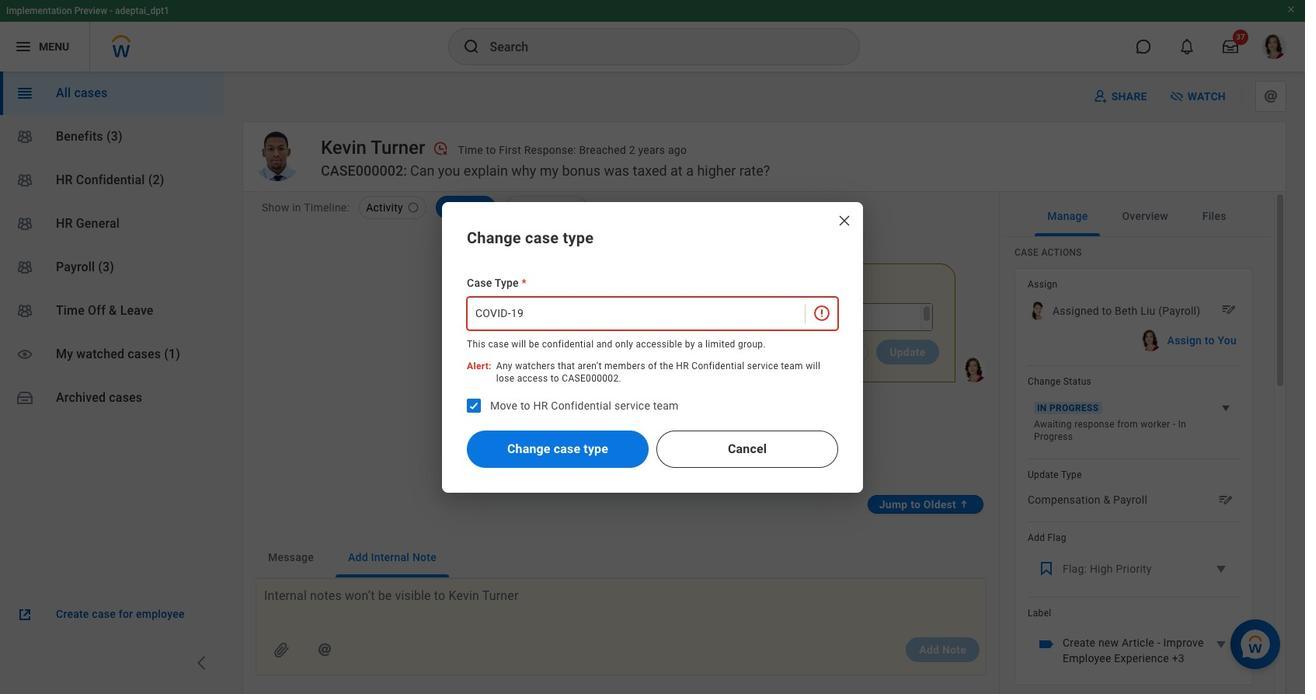 Task type: locate. For each thing, give the bounding box(es) containing it.
taxed
[[633, 162, 667, 179]]

contact card matrix manager image
[[16, 215, 34, 233], [16, 258, 34, 277]]

tag image
[[1038, 635, 1056, 654]]

type inside button
[[584, 441, 609, 456]]

assign down case actions
[[1028, 279, 1058, 290]]

change down "move"
[[507, 441, 551, 456]]

add inside 'tab list'
[[348, 551, 368, 563]]

change
[[467, 228, 521, 247], [1028, 376, 1061, 387], [507, 441, 551, 456]]

time up the explain
[[458, 144, 483, 156]]

2 horizontal spatial -
[[1173, 419, 1176, 430]]

0 vertical spatial type
[[495, 276, 519, 289]]

case inside button
[[554, 441, 581, 456]]

to left first at the left top of page
[[486, 144, 496, 156]]

Activity button
[[359, 196, 427, 219]]

0 horizontal spatial case
[[467, 276, 492, 289]]

2 vertical spatial -
[[1158, 637, 1161, 649]]

- right "article"
[[1158, 637, 1161, 649]]

hr general link
[[0, 202, 224, 246]]

(2)
[[148, 173, 164, 187]]

1 vertical spatial tab list
[[256, 537, 987, 578]]

search image
[[462, 37, 481, 56]]

0 horizontal spatial a
[[686, 162, 694, 179]]

type inside dialog
[[495, 276, 519, 289]]

employee
[[136, 608, 185, 620]]

assign inside button
[[1168, 334, 1202, 347]]

Messages button
[[506, 196, 587, 219]]

type down messages button
[[563, 228, 594, 247]]

a right at
[[686, 162, 694, 179]]

to for assigned
[[1102, 305, 1113, 317]]

1 vertical spatial internal notes won't be visible to kevin turner text field
[[264, 587, 986, 624]]

1 vertical spatial cases
[[128, 347, 161, 361]]

1 horizontal spatial list
[[350, 196, 587, 223]]

1 horizontal spatial -
[[1158, 637, 1161, 649]]

note
[[413, 551, 437, 563], [943, 644, 967, 656]]

0 horizontal spatial add
[[348, 551, 368, 563]]

will down discard changes
[[806, 360, 821, 371]]

caret down image right improve
[[1212, 635, 1231, 654]]

type down move to hr confidential service team on the bottom of the page
[[584, 441, 609, 456]]

response:
[[524, 144, 576, 156]]

case down move to hr confidential service team on the bottom of the page
[[554, 441, 581, 456]]

Internal notes won't be visible to Kevin Turner text field
[[664, 303, 933, 331], [264, 587, 986, 624]]

0 horizontal spatial team
[[653, 399, 679, 412]]

2 contact card matrix manager image from the top
[[16, 258, 34, 277]]

to inside alert: any watchers that aren't members of the hr confidential service team will lose access to case000002.
[[551, 373, 560, 384]]

1 horizontal spatial in
[[1179, 419, 1187, 430]]

caret down image inside create new article - improve employee experience +3 "button"
[[1212, 635, 1231, 654]]

+3
[[1173, 652, 1185, 665]]

(3) down hr general link
[[98, 260, 114, 274]]

0 vertical spatial create
[[56, 608, 89, 620]]

jump to oldest
[[880, 498, 957, 511]]

hr left general
[[56, 216, 73, 231]]

will left be
[[512, 338, 526, 349]]

payroll right compensation
[[1114, 494, 1148, 506]]

0 vertical spatial payroll
[[56, 260, 95, 274]]

(3) inside benefits (3) link
[[106, 129, 123, 144]]

0 vertical spatial assign
[[1028, 279, 1058, 290]]

0 vertical spatial confidential
[[76, 173, 145, 187]]

note inside 'tab list'
[[413, 551, 437, 563]]

0 horizontal spatial update
[[890, 346, 926, 358]]

oldest
[[924, 498, 957, 511]]

confidential inside list
[[76, 173, 145, 187]]

lose
[[496, 373, 515, 384]]

confidential
[[76, 173, 145, 187], [692, 360, 745, 371], [551, 399, 612, 412]]

by
[[685, 338, 695, 349]]

exclamation circle image
[[813, 304, 831, 323]]

internal notes won't be visible to kevin turner text field inside the add internal note tab panel
[[264, 587, 986, 624]]

0 horizontal spatial assign
[[1028, 279, 1058, 290]]

time left off
[[56, 303, 85, 318]]

time off & leave link
[[0, 289, 224, 333]]

0 vertical spatial text edit image
[[1222, 302, 1237, 317]]

contact card matrix manager image for time off & leave
[[16, 302, 34, 320]]

1 horizontal spatial note
[[943, 644, 967, 656]]

change case type dialog
[[442, 202, 864, 492]]

update inside list
[[1028, 469, 1059, 480]]

1 vertical spatial change case type
[[507, 441, 609, 456]]

1 horizontal spatial assign
[[1168, 334, 1202, 347]]

to for move
[[521, 399, 531, 412]]

cases inside 'link'
[[109, 390, 142, 405]]

add inside tab panel
[[920, 644, 940, 656]]

update
[[890, 346, 926, 358], [1028, 469, 1059, 480]]

to right 'jump'
[[911, 498, 921, 511]]

you
[[438, 162, 460, 179]]

1 horizontal spatial type
[[1062, 469, 1083, 480]]

- right "worker"
[[1173, 419, 1176, 430]]

& right off
[[109, 303, 117, 318]]

logan mcneil main content
[[243, 192, 1000, 694]]

caret down image down you
[[1219, 400, 1234, 416]]

0 vertical spatial -
[[110, 5, 113, 16]]

actions
[[1042, 247, 1083, 258]]

(3) right benefits
[[106, 129, 123, 144]]

0 vertical spatial in
[[1038, 403, 1047, 413]]

change for change case type dialog
[[467, 228, 521, 247]]

list containing activity
[[350, 196, 587, 223]]

1 vertical spatial will
[[806, 360, 821, 371]]

2 vertical spatial add
[[920, 644, 940, 656]]

radio mobile image for messages
[[568, 201, 580, 214]]

2 contact card matrix manager image from the top
[[16, 171, 34, 190]]

jump to oldest button
[[868, 495, 984, 514]]

text edit image inside assigned to beth liu (payroll) button
[[1222, 302, 1237, 317]]

case left the actions
[[1015, 247, 1039, 258]]

beth
[[1115, 305, 1138, 317]]

assign for assign
[[1028, 279, 1058, 290]]

case000002 : can you explain why my bonus was taxed at a higher rate?
[[321, 162, 770, 179]]

to inside case header element
[[486, 144, 496, 156]]

archived cases link
[[0, 376, 224, 420]]

to right "move"
[[521, 399, 531, 412]]

time inside case header element
[[458, 144, 483, 156]]

& right compensation
[[1104, 494, 1111, 506]]

type up the covid-19
[[495, 276, 519, 289]]

explain
[[464, 162, 508, 179]]

cases right all
[[74, 85, 108, 100]]

case for case actions
[[1015, 247, 1039, 258]]

to for jump
[[911, 498, 921, 511]]

in right "worker"
[[1179, 419, 1187, 430]]

add for add note
[[920, 644, 940, 656]]

0 vertical spatial contact card matrix manager image
[[16, 215, 34, 233]]

2 vertical spatial cases
[[109, 390, 142, 405]]

1 vertical spatial payroll
[[1114, 494, 1148, 506]]

time for time off & leave
[[56, 303, 85, 318]]

archived cases
[[56, 390, 142, 405]]

0 horizontal spatial list
[[0, 72, 224, 420]]

overview button
[[1110, 196, 1181, 236]]

team down discard
[[781, 360, 804, 371]]

the
[[660, 360, 674, 371]]

create up employee
[[1063, 637, 1096, 649]]

watch
[[1188, 90, 1226, 103]]

radio mobile image right messages
[[568, 201, 580, 214]]

list for show in timeline:
[[350, 196, 587, 223]]

contact card matrix manager image inside hr confidential (2) link
[[16, 171, 34, 190]]

0 vertical spatial case
[[1015, 247, 1039, 258]]

assign
[[1028, 279, 1058, 290], [1168, 334, 1202, 347]]

create inside create new article - improve employee experience +3
[[1063, 637, 1096, 649]]

my
[[56, 347, 73, 361]]

list inside case actions element
[[1025, 278, 1240, 675]]

(3) inside "payroll (3)" 'link'
[[98, 260, 114, 274]]

contact card matrix manager image left the hr general
[[16, 215, 34, 233]]

hr right the
[[676, 360, 689, 371]]

assign down the (payroll)
[[1168, 334, 1202, 347]]

1 horizontal spatial update
[[1028, 469, 1059, 480]]

1 horizontal spatial team
[[781, 360, 804, 371]]

rate?
[[740, 162, 770, 179]]

general
[[76, 216, 120, 231]]

confidential down benefits (3) link
[[76, 173, 145, 187]]

(3)
[[106, 129, 123, 144], [98, 260, 114, 274]]

aren't
[[578, 360, 602, 371]]

type inside list
[[1062, 469, 1083, 480]]

0 vertical spatial tab list
[[1003, 196, 1272, 237]]

0 vertical spatial &
[[109, 303, 117, 318]]

type
[[563, 228, 594, 247], [584, 441, 609, 456]]

list containing assigned to beth liu (payroll)
[[1025, 278, 1240, 675]]

note inside tab panel
[[943, 644, 967, 656]]

assigned to beth liu (payroll) button
[[1025, 297, 1240, 325]]

contact card matrix manager image inside time off & leave link
[[16, 302, 34, 320]]

my
[[540, 162, 559, 179]]

add internal note tab panel
[[256, 578, 987, 694]]

update for update type
[[1028, 469, 1059, 480]]

case left for
[[92, 608, 116, 620]]

0 horizontal spatial tab list
[[256, 537, 987, 578]]

list inside logan mcneil main content
[[350, 196, 587, 223]]

- right preview
[[110, 5, 113, 16]]

tab list containing message
[[256, 537, 987, 578]]

2 horizontal spatial add
[[1028, 532, 1046, 543]]

03/08/2024,
[[738, 277, 800, 289]]

0 vertical spatial update
[[890, 346, 926, 358]]

tab list containing manage
[[1003, 196, 1272, 237]]

bonus
[[562, 162, 601, 179]]

&
[[109, 303, 117, 318], [1104, 494, 1111, 506]]

:
[[404, 162, 407, 179]]

change left "status"
[[1028, 376, 1061, 387]]

logan mcneil 03/08/2024, 8:49 am
[[656, 275, 844, 290]]

type for change case type dialog
[[563, 228, 594, 247]]

contact card matrix manager image inside benefits (3) link
[[16, 127, 34, 146]]

1 contact card matrix manager image from the top
[[16, 215, 34, 233]]

change inside button
[[507, 441, 551, 456]]

0 vertical spatial change
[[467, 228, 521, 247]]

type up compensation
[[1062, 469, 1083, 480]]

add note button
[[906, 637, 980, 662]]

payroll
[[56, 260, 95, 274], [1114, 494, 1148, 506]]

1 vertical spatial &
[[1104, 494, 1111, 506]]

cases down the my watched cases (1)
[[109, 390, 142, 405]]

1 vertical spatial confidential
[[692, 360, 745, 371]]

radio mobile image inside activity button
[[407, 201, 420, 214]]

1 vertical spatial service
[[615, 399, 651, 412]]

list
[[0, 72, 224, 420], [350, 196, 587, 223], [1025, 278, 1240, 675]]

case
[[525, 228, 559, 247], [488, 338, 509, 349], [554, 441, 581, 456], [92, 608, 116, 620]]

confidential down case000002.
[[551, 399, 612, 412]]

1 horizontal spatial service
[[747, 360, 779, 371]]

0 vertical spatial (3)
[[106, 129, 123, 144]]

0 horizontal spatial time
[[56, 303, 85, 318]]

internal
[[371, 551, 410, 563]]

change case type down move to hr confidential service team on the bottom of the page
[[507, 441, 609, 456]]

0 vertical spatial type
[[563, 228, 594, 247]]

message button
[[256, 537, 326, 577]]

experience
[[1115, 652, 1170, 665]]

tab list inside logan mcneil main content
[[256, 537, 987, 578]]

0 vertical spatial time
[[458, 144, 483, 156]]

to left you
[[1205, 334, 1215, 347]]

0 vertical spatial note
[[413, 551, 437, 563]]

change case type inside button
[[507, 441, 609, 456]]

team down the
[[653, 399, 679, 412]]

0 horizontal spatial -
[[110, 5, 113, 16]]

update right changes
[[890, 346, 926, 358]]

move
[[490, 399, 518, 412]]

hr down benefits
[[56, 173, 73, 187]]

will
[[512, 338, 526, 349], [806, 360, 821, 371]]

payroll inside compensation & payroll button
[[1114, 494, 1148, 506]]

contact card matrix manager image inside "payroll (3)" 'link'
[[16, 258, 34, 277]]

0 vertical spatial add
[[1028, 532, 1046, 543]]

service down group.
[[747, 360, 779, 371]]

0 horizontal spatial will
[[512, 338, 526, 349]]

in
[[292, 201, 301, 214]]

0 horizontal spatial note
[[413, 551, 437, 563]]

list containing all cases
[[0, 72, 224, 420]]

case for create case for employee link
[[92, 608, 116, 620]]

0 vertical spatial progress
[[1050, 403, 1099, 413]]

assign for assign to you
[[1168, 334, 1202, 347]]

watchers
[[515, 360, 555, 371]]

manage
[[1048, 210, 1088, 222]]

tab list for case actions element
[[1003, 196, 1272, 237]]

logan
[[656, 275, 691, 290]]

share button
[[1087, 84, 1157, 109]]

1 vertical spatial note
[[943, 644, 967, 656]]

progress up response
[[1050, 403, 1099, 413]]

0 vertical spatial service
[[747, 360, 779, 371]]

a right by
[[698, 338, 703, 349]]

change case type down messages
[[467, 228, 594, 247]]

1 vertical spatial contact card matrix manager image
[[16, 171, 34, 190]]

progress
[[1050, 403, 1099, 413], [1034, 431, 1074, 442]]

hr down access
[[534, 399, 548, 412]]

0 vertical spatial internal notes won't be visible to kevin turner text field
[[664, 303, 933, 331]]

case up covid-
[[467, 276, 492, 289]]

contact card matrix manager image
[[16, 127, 34, 146], [16, 171, 34, 190], [16, 302, 34, 320]]

type
[[495, 276, 519, 289], [1062, 469, 1083, 480]]

to left beth
[[1102, 305, 1113, 317]]

change inside list
[[1028, 376, 1061, 387]]

change case type for change case type dialog
[[467, 228, 594, 247]]

1 vertical spatial update
[[1028, 469, 1059, 480]]

1 vertical spatial text edit image
[[1219, 492, 1234, 508]]

(3) for benefits (3)
[[106, 129, 123, 144]]

alert: any watchers that aren't members of the hr confidential service team will lose access to case000002.
[[467, 360, 821, 384]]

1 vertical spatial -
[[1173, 419, 1176, 430]]

a inside case header element
[[686, 162, 694, 179]]

jump
[[880, 498, 908, 511]]

caret down image
[[1219, 400, 1234, 416], [1212, 635, 1231, 654]]

sort up image
[[957, 497, 972, 512]]

contact card matrix manager image inside hr general link
[[16, 215, 34, 233]]

inbox large image
[[1223, 39, 1239, 54]]

0 horizontal spatial create
[[56, 608, 89, 620]]

0 horizontal spatial payroll
[[56, 260, 95, 274]]

case down messages
[[525, 228, 559, 247]]

update inside button
[[890, 346, 926, 358]]

1 horizontal spatial add
[[920, 644, 940, 656]]

1 horizontal spatial will
[[806, 360, 821, 371]]

service
[[747, 360, 779, 371], [615, 399, 651, 412]]

case000002.
[[562, 373, 622, 384]]

kevin turner
[[321, 136, 425, 158]]

2 vertical spatial change
[[507, 441, 551, 456]]

cases left (1)
[[128, 347, 161, 361]]

change status
[[1028, 376, 1092, 387]]

0 vertical spatial caret down image
[[1219, 400, 1234, 416]]

1 horizontal spatial payroll
[[1114, 494, 1148, 506]]

tab list
[[1003, 196, 1272, 237], [256, 537, 987, 578]]

radio mobile image inside messages button
[[568, 201, 580, 214]]

0 vertical spatial change case type
[[467, 228, 594, 247]]

-
[[110, 5, 113, 16], [1173, 419, 1176, 430], [1158, 637, 1161, 649]]

0 vertical spatial a
[[686, 162, 694, 179]]

1 horizontal spatial a
[[698, 338, 703, 349]]

add inside list
[[1028, 532, 1046, 543]]

- inside banner
[[110, 5, 113, 16]]

why
[[512, 162, 537, 179]]

update for update
[[890, 346, 926, 358]]

time inside list
[[56, 303, 85, 318]]

be
[[529, 338, 540, 349]]

1 vertical spatial type
[[1062, 469, 1083, 480]]

radio mobile image for activity
[[407, 201, 420, 214]]

1 vertical spatial create
[[1063, 637, 1096, 649]]

1 vertical spatial time
[[56, 303, 85, 318]]

0 horizontal spatial &
[[109, 303, 117, 318]]

status
[[1064, 376, 1092, 387]]

0 horizontal spatial in
[[1038, 403, 1047, 413]]

you
[[1218, 334, 1237, 347]]

1 horizontal spatial radio mobile image
[[568, 201, 580, 214]]

2 radio mobile image from the left
[[568, 201, 580, 214]]

1 contact card matrix manager image from the top
[[16, 127, 34, 146]]

invisible image
[[1170, 89, 1185, 104]]

employee
[[1063, 652, 1112, 665]]

0 horizontal spatial service
[[615, 399, 651, 412]]

2 vertical spatial contact card matrix manager image
[[16, 302, 34, 320]]

add for add flag
[[1028, 532, 1046, 543]]

1 horizontal spatial case
[[1015, 247, 1039, 258]]

cases for archived cases
[[109, 390, 142, 405]]

contact card matrix manager image left payroll (3)
[[16, 258, 34, 277]]

update button
[[877, 340, 939, 365]]

0 horizontal spatial confidential
[[76, 173, 145, 187]]

create right ext link image
[[56, 608, 89, 620]]

add internal note
[[348, 551, 437, 563]]

to inside logan mcneil main content
[[911, 498, 921, 511]]

case header element
[[242, 121, 1287, 192]]

2 vertical spatial confidential
[[551, 399, 612, 412]]

in up awaiting
[[1038, 403, 1047, 413]]

case for case type
[[467, 276, 492, 289]]

higher
[[698, 162, 736, 179]]

confidential down limited on the right of the page
[[692, 360, 745, 371]]

1 radio mobile image from the left
[[407, 201, 420, 214]]

text edit image inside compensation & payroll button
[[1219, 492, 1234, 508]]

awaiting
[[1034, 419, 1072, 430]]

1 vertical spatial (3)
[[98, 260, 114, 274]]

case for change case type dialog
[[525, 228, 559, 247]]

1 vertical spatial caret down image
[[1212, 635, 1231, 654]]

3 contact card matrix manager image from the top
[[16, 302, 34, 320]]

to down that
[[551, 373, 560, 384]]

2 horizontal spatial list
[[1025, 278, 1240, 675]]

case inside dialog
[[467, 276, 492, 289]]

cancel button
[[657, 430, 839, 468]]

1 horizontal spatial time
[[458, 144, 483, 156]]

covid-
[[476, 307, 511, 319]]

breached
[[579, 144, 626, 156]]

to
[[486, 144, 496, 156], [1102, 305, 1113, 317], [1205, 334, 1215, 347], [551, 373, 560, 384], [521, 399, 531, 412], [911, 498, 921, 511]]

change case type button
[[467, 430, 649, 468]]

update up compensation
[[1028, 469, 1059, 480]]

activity
[[366, 201, 403, 214]]

hr
[[56, 173, 73, 187], [56, 216, 73, 231], [676, 360, 689, 371], [534, 399, 548, 412]]

confidential
[[542, 338, 594, 349]]

0 horizontal spatial type
[[495, 276, 519, 289]]

change down check circle "icon"
[[467, 228, 521, 247]]

implementation preview -   adeptai_dpt1 banner
[[0, 0, 1306, 72]]

progress down awaiting
[[1034, 431, 1074, 442]]

2 horizontal spatial confidential
[[692, 360, 745, 371]]

(payroll)
[[1159, 305, 1201, 317]]

time off & leave
[[56, 303, 154, 318]]

my watched cases (1)
[[56, 347, 180, 361]]

team inside alert: any watchers that aren't members of the hr confidential service team will lose access to case000002.
[[781, 360, 804, 371]]

1 vertical spatial change
[[1028, 376, 1061, 387]]

payroll down the hr general
[[56, 260, 95, 274]]

text edit image
[[1222, 302, 1237, 317], [1219, 492, 1234, 508]]

0 vertical spatial cases
[[74, 85, 108, 100]]

can
[[410, 162, 435, 179]]

1 horizontal spatial create
[[1063, 637, 1096, 649]]

1 horizontal spatial &
[[1104, 494, 1111, 506]]

radio mobile image right activity
[[407, 201, 420, 214]]

radio mobile image
[[407, 201, 420, 214], [568, 201, 580, 214]]

1 vertical spatial type
[[584, 441, 609, 456]]

compensation & payroll button
[[1025, 487, 1237, 512]]

1 vertical spatial contact card matrix manager image
[[16, 258, 34, 277]]

article
[[1122, 637, 1155, 649]]

service down alert: any watchers that aren't members of the hr confidential service team will lose access to case000002.
[[615, 399, 651, 412]]



Task type: describe. For each thing, give the bounding box(es) containing it.
new
[[1099, 637, 1119, 649]]

members
[[605, 360, 646, 371]]

a inside change case type dialog
[[698, 338, 703, 349]]

Notes button
[[436, 196, 496, 219]]

chevron right image
[[193, 654, 211, 672]]

add for add internal note
[[348, 551, 368, 563]]

that
[[558, 360, 575, 371]]

implementation preview -   adeptai_dpt1
[[6, 5, 169, 16]]

create case for employee link
[[16, 605, 208, 624]]

visible image
[[16, 345, 34, 364]]

upload clip image
[[272, 640, 291, 659]]

worker
[[1141, 419, 1171, 430]]

delete button
[[664, 340, 726, 365]]

add note
[[920, 644, 967, 656]]

preview
[[74, 5, 107, 16]]

all cases
[[56, 85, 108, 100]]

in progress awaiting response from worker - in progress
[[1034, 403, 1187, 442]]

label
[[1028, 608, 1052, 619]]

text edit image for compensation & payroll
[[1219, 492, 1234, 508]]

user plus image
[[1093, 89, 1109, 104]]

at tag mention image
[[316, 640, 334, 659]]

time for time to first response: breached 2 years ago
[[458, 144, 483, 156]]

1 vertical spatial progress
[[1034, 431, 1074, 442]]

type for case type
[[495, 276, 519, 289]]

8:49
[[803, 277, 824, 289]]

payroll (3)
[[56, 260, 114, 274]]

ext link image
[[16, 605, 34, 624]]

discard changes button
[[757, 340, 869, 365]]

delete
[[679, 346, 711, 358]]

tab list for the add internal note tab panel
[[256, 537, 987, 578]]

profile logan mcneil element
[[1253, 30, 1296, 64]]

move to hr confidential service team
[[490, 399, 679, 412]]

first
[[499, 144, 522, 156]]

grid view image
[[16, 84, 34, 103]]

check circle image
[[477, 201, 489, 214]]

list for case actions
[[1025, 278, 1240, 675]]

manage button
[[1036, 196, 1101, 236]]

create new article - improve employee experience +3
[[1063, 637, 1204, 665]]

flag
[[1048, 532, 1067, 543]]

1 horizontal spatial confidential
[[551, 399, 612, 412]]

hr general
[[56, 216, 120, 231]]

of
[[648, 360, 657, 371]]

0 vertical spatial will
[[512, 338, 526, 349]]

compensation
[[1028, 494, 1101, 506]]

hr inside alert: any watchers that aren't members of the hr confidential service team will lose access to case000002.
[[676, 360, 689, 371]]

and
[[597, 338, 613, 349]]

am
[[827, 277, 844, 289]]

1 vertical spatial in
[[1179, 419, 1187, 430]]

- inside create new article - improve employee experience +3
[[1158, 637, 1161, 649]]

type for update type
[[1062, 469, 1083, 480]]

at tag mention image
[[1262, 87, 1281, 106]]

this
[[467, 338, 486, 349]]

assigned
[[1053, 305, 1100, 317]]

x image
[[837, 213, 853, 228]]

accessible
[[636, 338, 683, 349]]

create for create new article - improve employee experience +3
[[1063, 637, 1096, 649]]

to for assign
[[1205, 334, 1215, 347]]

time to first response: breached 2 years ago
[[458, 144, 687, 156]]

kevin
[[321, 136, 367, 158]]

payroll (3) link
[[0, 246, 224, 289]]

changes
[[812, 346, 856, 358]]

change case type for change case type button
[[507, 441, 609, 456]]

contact card matrix manager image for benefits (3)
[[16, 127, 34, 146]]

benefits (3) link
[[0, 115, 224, 159]]

case right this
[[488, 338, 509, 349]]

19
[[511, 307, 524, 319]]

case actions
[[1015, 247, 1083, 258]]

inbox image
[[16, 389, 34, 407]]

case for change case type button
[[554, 441, 581, 456]]

to for time
[[486, 144, 496, 156]]

1 vertical spatial team
[[653, 399, 679, 412]]

text edit image for assigned to beth liu (payroll)
[[1222, 302, 1237, 317]]

(3) for payroll (3)
[[98, 260, 114, 274]]

discard
[[771, 346, 809, 358]]

case actions element
[[1015, 246, 1254, 686]]

clock x image
[[433, 141, 449, 156]]

case000002
[[321, 162, 404, 179]]

watched
[[76, 347, 124, 361]]

service inside alert: any watchers that aren't members of the hr confidential service team will lose access to case000002.
[[747, 360, 779, 371]]

contact card matrix manager image for payroll (3)
[[16, 258, 34, 277]]

create new article - improve employee experience +3 button
[[1028, 626, 1240, 675]]

ago
[[668, 144, 687, 156]]

this case will be confidential and only accessible by a limited group.
[[467, 338, 766, 349]]

all cases link
[[0, 72, 224, 115]]

hr confidential (2)
[[56, 173, 164, 187]]

close environment banner image
[[1287, 5, 1296, 14]]

change for change case type button
[[507, 441, 551, 456]]

any
[[496, 360, 513, 371]]

benefits
[[56, 129, 103, 144]]

compensation & payroll
[[1028, 494, 1148, 506]]

confidential inside alert: any watchers that aren't members of the hr confidential service team will lose access to case000002.
[[692, 360, 745, 371]]

notifications large image
[[1180, 39, 1195, 54]]

contact card matrix manager image for hr confidential (2)
[[16, 171, 34, 190]]

create for create case for employee
[[56, 608, 89, 620]]

my watched cases (1) link
[[0, 333, 224, 376]]

will inside alert: any watchers that aren't members of the hr confidential service team will lose access to case000002.
[[806, 360, 821, 371]]

covid-19
[[476, 307, 524, 319]]

& inside button
[[1104, 494, 1111, 506]]

payroll inside "payroll (3)" 'link'
[[56, 260, 95, 274]]

type for change case type button
[[584, 441, 609, 456]]

contact card matrix manager image for hr general
[[16, 215, 34, 233]]

cases for all cases
[[74, 85, 108, 100]]

notes
[[443, 201, 473, 214]]

was
[[604, 162, 630, 179]]

turner
[[371, 136, 425, 158]]

- inside in progress awaiting response from worker - in progress
[[1173, 419, 1176, 430]]

cancel
[[728, 441, 767, 456]]

implementation
[[6, 5, 72, 16]]

benefits (3)
[[56, 129, 123, 144]]

group.
[[738, 338, 766, 349]]

case type
[[467, 276, 519, 289]]

adeptai_dpt1
[[115, 5, 169, 16]]

update type
[[1028, 469, 1083, 480]]



Task type: vqa. For each thing, say whether or not it's contained in the screenshot.
at tag mention image
yes



